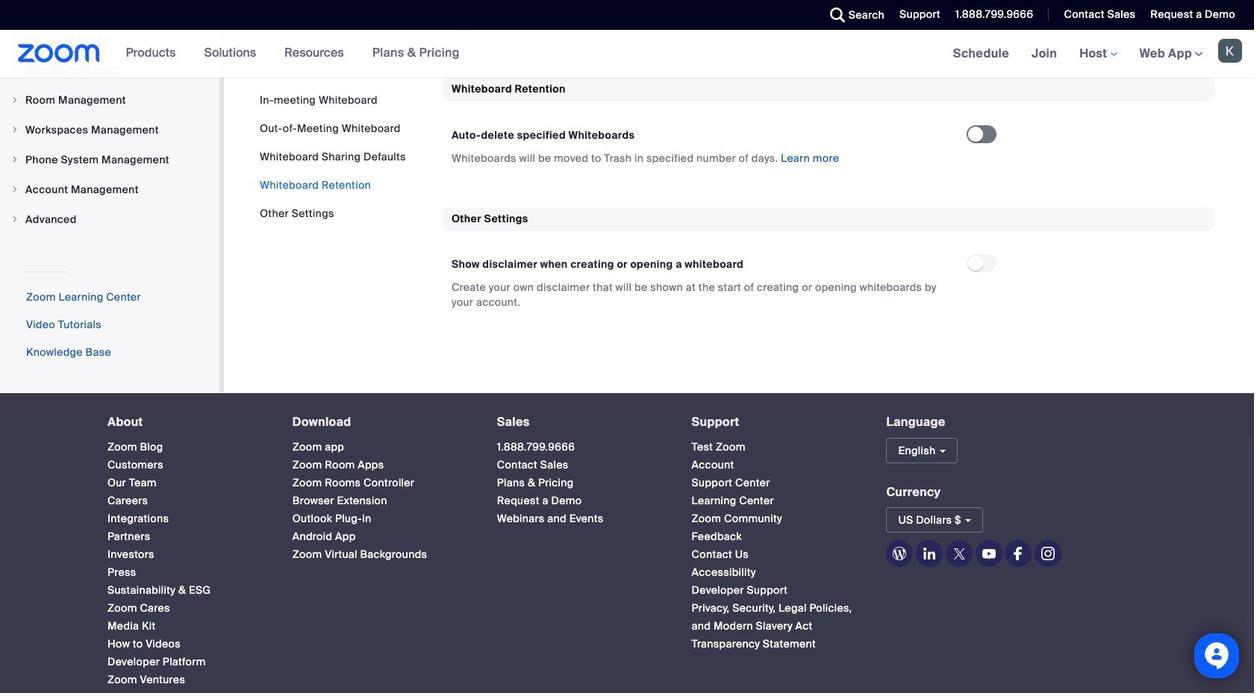 Task type: locate. For each thing, give the bounding box(es) containing it.
5 menu item from the top
[[0, 175, 219, 204]]

right image for 2nd menu item from the bottom of the admin menu menu
[[10, 185, 19, 194]]

3 heading from the left
[[497, 416, 665, 429]]

3 menu item from the top
[[0, 116, 219, 144]]

right image
[[10, 96, 19, 104], [10, 125, 19, 134], [10, 155, 19, 164], [10, 185, 19, 194], [10, 215, 19, 224]]

1 right image from the top
[[10, 96, 19, 104]]

banner
[[0, 30, 1254, 78]]

4 right image from the top
[[10, 185, 19, 194]]

4 menu item from the top
[[0, 146, 219, 174]]

2 right image from the top
[[10, 125, 19, 134]]

4 heading from the left
[[692, 416, 860, 429]]

right image for 3rd menu item from the top
[[10, 125, 19, 134]]

2 menu item from the top
[[0, 86, 219, 114]]

6 menu item from the top
[[0, 205, 219, 234]]

menu item
[[0, 56, 219, 84], [0, 86, 219, 114], [0, 116, 219, 144], [0, 146, 219, 174], [0, 175, 219, 204], [0, 205, 219, 234]]

admin menu menu
[[0, 26, 219, 235]]

right image for 4th menu item from the top
[[10, 155, 19, 164]]

menu bar
[[260, 93, 406, 221]]

heading
[[108, 416, 266, 429], [293, 416, 470, 429], [497, 416, 665, 429], [692, 416, 860, 429]]

3 right image from the top
[[10, 155, 19, 164]]

1 menu item from the top
[[0, 56, 219, 84]]

profile picture image
[[1218, 39, 1242, 63]]

1 heading from the left
[[108, 416, 266, 429]]

5 right image from the top
[[10, 215, 19, 224]]

right image for sixth menu item
[[10, 215, 19, 224]]



Task type: describe. For each thing, give the bounding box(es) containing it.
meetings navigation
[[942, 30, 1254, 78]]

other settings element
[[443, 207, 1215, 328]]

2 heading from the left
[[293, 416, 470, 429]]

product information navigation
[[115, 30, 471, 78]]

whiteboard retention element
[[443, 78, 1215, 183]]

zoom logo image
[[18, 44, 100, 63]]

right image for 5th menu item from the bottom
[[10, 96, 19, 104]]



Task type: vqa. For each thing, say whether or not it's contained in the screenshot.
OPEN CHAT image
no



